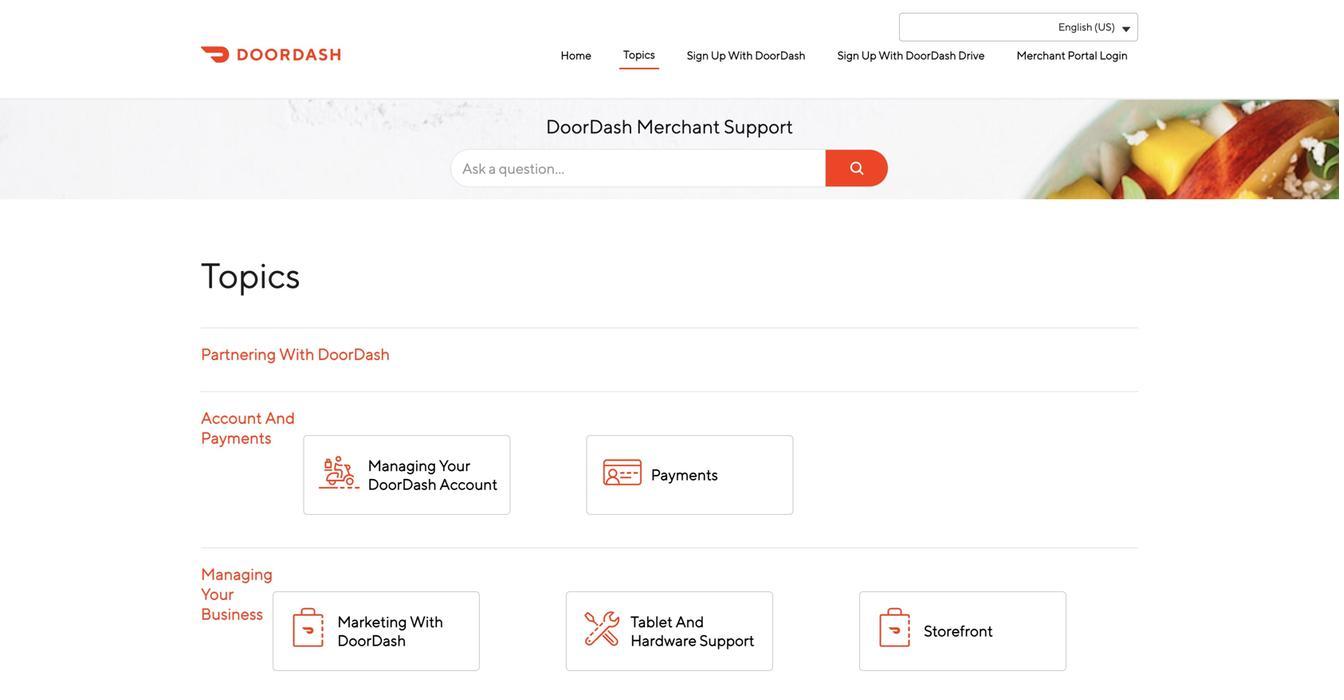Task type: locate. For each thing, give the bounding box(es) containing it.
0 vertical spatial support
[[724, 115, 793, 138]]

your inside 'managing your business'
[[201, 585, 234, 603]]

0 horizontal spatial merchant
[[637, 115, 720, 138]]

sign
[[687, 49, 709, 62], [838, 49, 860, 62]]

0 horizontal spatial sign
[[687, 49, 709, 62]]

0 vertical spatial and
[[265, 408, 295, 427]]

1 horizontal spatial and
[[676, 613, 704, 630]]

0 vertical spatial your
[[439, 457, 471, 474]]

0 horizontal spatial payments
[[201, 428, 272, 447]]

english
[[1059, 21, 1093, 33]]

with
[[279, 345, 315, 363], [410, 613, 444, 630]]

1 vertical spatial with
[[410, 613, 444, 630]]

your
[[439, 457, 471, 474], [201, 585, 234, 603]]

1 vertical spatial managing
[[201, 565, 273, 584]]

storefront link
[[860, 591, 1067, 671]]

merchant down english (us) button
[[1017, 49, 1066, 62]]

english (us)
[[1059, 21, 1116, 33]]

managing
[[368, 457, 436, 474], [201, 565, 273, 584]]

merchant portal login
[[1017, 49, 1128, 62]]

and down the partnering with doordash
[[265, 408, 295, 427]]

1 vertical spatial merchant
[[637, 115, 720, 138]]

1 horizontal spatial your
[[439, 457, 471, 474]]

1 vertical spatial support
[[700, 632, 755, 649]]

with right marketing
[[410, 613, 444, 630]]

with for sign up with doordash
[[728, 49, 753, 62]]

1 vertical spatial topics
[[201, 255, 301, 296]]

2 with from the left
[[879, 49, 904, 62]]

1 vertical spatial account
[[440, 475, 498, 493]]

0 horizontal spatial topics
[[201, 255, 301, 296]]

1 horizontal spatial with
[[410, 613, 444, 630]]

with
[[728, 49, 753, 62], [879, 49, 904, 62]]

doordash
[[755, 49, 806, 62], [906, 49, 957, 62], [546, 115, 633, 138], [318, 345, 390, 363], [368, 475, 437, 493], [337, 632, 406, 649]]

with right partnering
[[279, 345, 315, 363]]

topics
[[624, 48, 655, 61], [201, 255, 301, 296]]

0 vertical spatial payments
[[201, 428, 272, 447]]

0 vertical spatial managing
[[368, 457, 436, 474]]

and inside tablet and hardware support
[[676, 613, 704, 630]]

managing your doordash account link
[[303, 435, 511, 515]]

0 vertical spatial with
[[279, 345, 315, 363]]

account and payments link
[[201, 408, 295, 447]]

with inside marketing with doordash
[[410, 613, 444, 630]]

0 horizontal spatial your
[[201, 585, 234, 603]]

1 horizontal spatial account
[[440, 475, 498, 493]]

managing inside managing your doordash account
[[368, 457, 436, 474]]

managing your business
[[201, 565, 273, 623]]

up
[[711, 49, 726, 62], [862, 49, 877, 62]]

sign up with doordash
[[687, 49, 806, 62]]

partnering with doordash link
[[201, 345, 390, 363]]

1 horizontal spatial payments
[[651, 466, 718, 484]]

sign up with doordash link
[[683, 42, 810, 69]]

hardware
[[631, 632, 697, 649]]

0 vertical spatial merchant
[[1017, 49, 1066, 62]]

up for sign up with doordash drive
[[862, 49, 877, 62]]

0 horizontal spatial with
[[728, 49, 753, 62]]

and up hardware
[[676, 613, 704, 630]]

Ask a question... text field
[[451, 149, 889, 187]]

1 horizontal spatial sign
[[838, 49, 860, 62]]

and
[[265, 408, 295, 427], [676, 613, 704, 630]]

marketing with doordash
[[337, 613, 444, 649]]

2 up from the left
[[862, 49, 877, 62]]

1 horizontal spatial managing
[[368, 457, 436, 474]]

1 vertical spatial your
[[201, 585, 234, 603]]

managing for managing your doordash account
[[368, 457, 436, 474]]

1 vertical spatial and
[[676, 613, 704, 630]]

business
[[201, 605, 263, 623]]

0 horizontal spatial managing
[[201, 565, 273, 584]]

support
[[724, 115, 793, 138], [700, 632, 755, 649]]

payments
[[201, 428, 272, 447], [651, 466, 718, 484]]

0 horizontal spatial with
[[279, 345, 315, 363]]

and inside the account and payments
[[265, 408, 295, 427]]

sign up with doordash drive
[[838, 49, 985, 62]]

merchant
[[1017, 49, 1066, 62], [637, 115, 720, 138]]

0 horizontal spatial up
[[711, 49, 726, 62]]

support inside tablet and hardware support
[[700, 632, 755, 649]]

account
[[201, 408, 262, 427], [440, 475, 498, 493]]

support right hardware
[[700, 632, 755, 649]]

1 sign from the left
[[687, 49, 709, 62]]

1 with from the left
[[728, 49, 753, 62]]

1 horizontal spatial with
[[879, 49, 904, 62]]

support down sign up with doordash link
[[724, 115, 793, 138]]

merchant up ask a question... text field
[[637, 115, 720, 138]]

with for marketing
[[410, 613, 444, 630]]

menu
[[447, 41, 1132, 69]]

payments link
[[587, 435, 794, 515]]

tablet and hardware support
[[631, 613, 755, 649]]

0 horizontal spatial account
[[201, 408, 262, 427]]

tablet and hardware support link
[[566, 591, 774, 671]]

0 vertical spatial topics
[[624, 48, 655, 61]]

1 up from the left
[[711, 49, 726, 62]]

Preferred Language, English (US) button
[[899, 13, 1139, 41]]

managing your doordash account
[[368, 457, 498, 493]]

storefront
[[924, 622, 993, 640]]

payments inside the account and payments
[[201, 428, 272, 447]]

0 horizontal spatial and
[[265, 408, 295, 427]]

partnering
[[201, 345, 276, 363]]

2 sign from the left
[[838, 49, 860, 62]]

your inside managing your doordash account
[[439, 457, 471, 474]]

1 horizontal spatial up
[[862, 49, 877, 62]]

0 vertical spatial account
[[201, 408, 262, 427]]



Task type: describe. For each thing, give the bounding box(es) containing it.
account inside the account and payments
[[201, 408, 262, 427]]

portal
[[1068, 49, 1098, 62]]

and for hardware
[[676, 613, 704, 630]]

menu containing topics
[[447, 41, 1132, 69]]

sign for sign up with doordash drive
[[838, 49, 860, 62]]

merchant portal login link
[[1013, 42, 1132, 69]]

login
[[1100, 49, 1128, 62]]

managing for managing your business
[[201, 565, 273, 584]]

sign up with doordash drive link
[[834, 42, 989, 69]]

doordash merchant support
[[546, 115, 793, 138]]

1 horizontal spatial topics
[[624, 48, 655, 61]]

account inside managing your doordash account
[[440, 475, 498, 493]]

marketing with doordash link
[[273, 591, 480, 671]]

merchant help home image
[[201, 45, 340, 65]]

up for sign up with doordash
[[711, 49, 726, 62]]

1 horizontal spatial merchant
[[1017, 49, 1066, 62]]

and for payments
[[265, 408, 295, 427]]

tablet
[[631, 613, 673, 630]]

your for business
[[201, 585, 234, 603]]

marketing
[[337, 613, 407, 630]]

doordash inside marketing with doordash
[[337, 632, 406, 649]]

your for doordash
[[439, 457, 471, 474]]

with for sign up with doordash drive
[[879, 49, 904, 62]]

managing your business link
[[201, 565, 273, 623]]

sign for sign up with doordash
[[687, 49, 709, 62]]

(us)
[[1095, 21, 1116, 33]]

home link
[[557, 42, 596, 69]]

account and payments
[[201, 408, 295, 447]]

partnering with doordash
[[201, 345, 390, 363]]

home
[[561, 49, 592, 62]]

topics link
[[620, 41, 659, 69]]

doordash inside managing your doordash account
[[368, 475, 437, 493]]

drive
[[959, 49, 985, 62]]

1 vertical spatial payments
[[651, 466, 718, 484]]

with for partnering
[[279, 345, 315, 363]]



Task type: vqa. For each thing, say whether or not it's contained in the screenshot.
Your in Managing Your Business
yes



